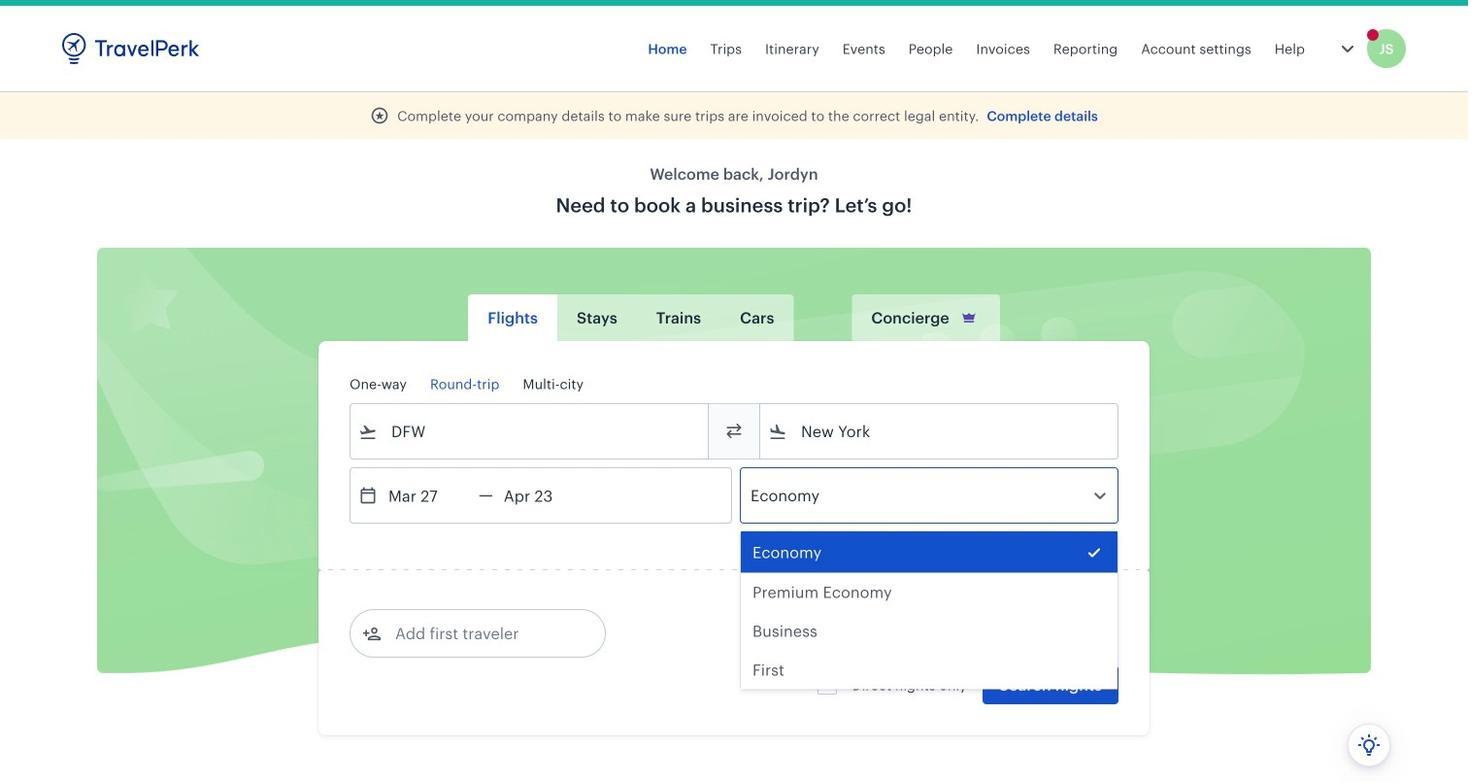 Task type: locate. For each thing, give the bounding box(es) containing it.
From search field
[[378, 416, 683, 447]]



Task type: vqa. For each thing, say whether or not it's contained in the screenshot.
the Move backward to switch to the previous month. 'IMAGE'
no



Task type: describe. For each thing, give the bounding box(es) containing it.
Add first traveler search field
[[382, 618, 584, 649]]

Return text field
[[493, 468, 594, 523]]

Depart text field
[[378, 468, 479, 523]]

To search field
[[788, 416, 1093, 447]]



